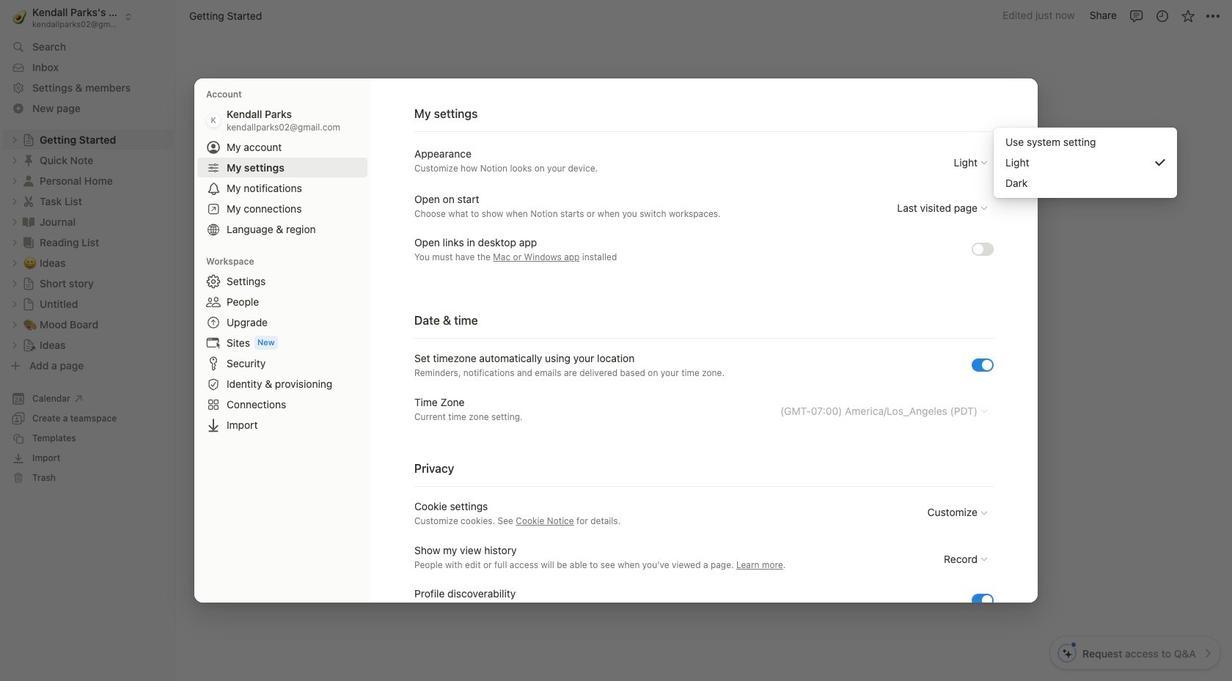 Task type: locate. For each thing, give the bounding box(es) containing it.
👉 image
[[446, 461, 461, 480]]

favorite image
[[1180, 8, 1195, 23]]

👋 image
[[446, 161, 461, 180]]



Task type: describe. For each thing, give the bounding box(es) containing it.
🥑 image
[[13, 8, 27, 26]]

comments image
[[1129, 8, 1144, 23]]

updates image
[[1155, 8, 1169, 23]]



